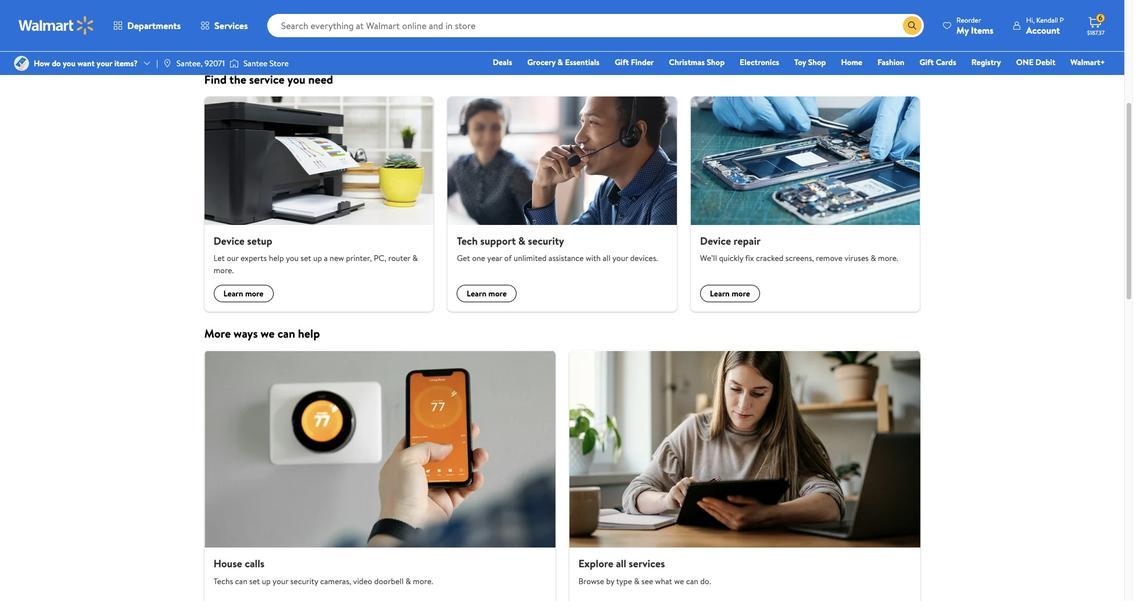 Task type: locate. For each thing, give the bounding box(es) containing it.
tech support & security list item
[[441, 96, 684, 312]]

1 horizontal spatial learn
[[467, 288, 487, 300]]

1 shop from the left
[[707, 56, 725, 68]]

more. inside 'device repair we'll quickly fix cracked screens, remove viruses & more.'
[[879, 252, 899, 264]]

more inside device setup list item
[[245, 288, 264, 300]]

calls
[[245, 557, 265, 571]]

1 vertical spatial set
[[249, 575, 260, 587]]

gift left the cards
[[920, 56, 935, 68]]

device for device repair
[[701, 234, 732, 248]]

list
[[197, 96, 928, 312], [197, 351, 928, 601]]

can right ways
[[278, 326, 295, 341]]

learn more for let
[[224, 288, 264, 300]]

cracked
[[757, 252, 784, 264]]

device
[[214, 234, 245, 248], [701, 234, 732, 248]]

1 horizontal spatial your
[[273, 575, 289, 587]]

shop
[[707, 56, 725, 68], [809, 56, 827, 68]]

learn more down year
[[467, 288, 507, 300]]

find
[[204, 71, 227, 87]]

house calls list item
[[197, 351, 563, 601]]

fix
[[746, 252, 755, 264]]

tech
[[457, 234, 478, 248]]

see
[[642, 575, 654, 587]]

1 vertical spatial security
[[291, 575, 318, 587]]

santee,
[[177, 58, 203, 69]]

1 horizontal spatial up
[[313, 252, 322, 264]]

up down calls on the bottom left
[[262, 575, 271, 587]]

 image up the
[[230, 58, 239, 69]]

learn down our
[[224, 288, 243, 300]]

0 horizontal spatial gift
[[615, 56, 629, 68]]

1 horizontal spatial device
[[701, 234, 732, 248]]

1 vertical spatial list
[[197, 351, 928, 601]]

more inside tech support & security list item
[[489, 288, 507, 300]]

1 horizontal spatial shop
[[809, 56, 827, 68]]

0 vertical spatial you
[[63, 58, 76, 69]]

 image
[[14, 56, 29, 71], [230, 58, 239, 69], [163, 59, 172, 68]]

 image left how
[[14, 56, 29, 71]]

1 vertical spatial all
[[616, 557, 627, 571]]

we right what
[[675, 575, 685, 587]]

more. right the doorbell
[[413, 575, 433, 587]]

0 vertical spatial all
[[603, 252, 611, 264]]

2 device from the left
[[701, 234, 732, 248]]

device inside 'device repair we'll quickly fix cracked screens, remove viruses & more.'
[[701, 234, 732, 248]]

1 gift from the left
[[615, 56, 629, 68]]

type
[[617, 575, 633, 587]]

0 vertical spatial more.
[[879, 252, 899, 264]]

you inside device setup let our experts help you set up a new printer, pc, router & more.
[[286, 252, 299, 264]]

1 list from the top
[[197, 96, 928, 312]]

1 more from the left
[[245, 288, 264, 300]]

& right viruses
[[871, 252, 877, 264]]

1 horizontal spatial set
[[301, 252, 312, 264]]

gift left finder
[[615, 56, 629, 68]]

kendall
[[1037, 15, 1059, 25]]

quickly
[[720, 252, 744, 264]]

 image right |
[[163, 59, 172, 68]]

all
[[603, 252, 611, 264], [616, 557, 627, 571]]

2 list from the top
[[197, 351, 928, 601]]

deals link
[[488, 56, 518, 69]]

learn inside device setup list item
[[224, 288, 243, 300]]

the
[[230, 71, 247, 87]]

get
[[457, 252, 471, 264]]

can
[[278, 326, 295, 341], [235, 575, 248, 587], [687, 575, 699, 587]]

2 vertical spatial your
[[273, 575, 289, 587]]

more down "fix"
[[732, 288, 751, 300]]

2 horizontal spatial more
[[732, 288, 751, 300]]

santee store
[[244, 58, 289, 69]]

2 vertical spatial you
[[286, 252, 299, 264]]

0 vertical spatial set
[[301, 252, 312, 264]]

1 vertical spatial we
[[675, 575, 685, 587]]

up inside device setup let our experts help you set up a new printer, pc, router & more.
[[313, 252, 322, 264]]

2 vertical spatial more.
[[413, 575, 433, 587]]

services
[[629, 557, 666, 571]]

1 horizontal spatial help
[[298, 326, 320, 341]]

unlimited
[[514, 252, 547, 264]]

account
[[1027, 24, 1061, 36]]

you right do at top
[[63, 58, 76, 69]]

our
[[227, 252, 239, 264]]

0 horizontal spatial up
[[262, 575, 271, 587]]

1 horizontal spatial can
[[278, 326, 295, 341]]

toy shop
[[795, 56, 827, 68]]

2 more from the left
[[489, 288, 507, 300]]

list containing device setup
[[197, 96, 928, 312]]

1 device from the left
[[214, 234, 245, 248]]

home
[[842, 56, 863, 68]]

your right want
[[97, 58, 112, 69]]

more
[[245, 288, 264, 300], [489, 288, 507, 300], [732, 288, 751, 300]]

0 horizontal spatial help
[[269, 252, 284, 264]]

0 horizontal spatial your
[[97, 58, 112, 69]]

1 horizontal spatial security
[[528, 234, 565, 248]]

learn down one
[[467, 288, 487, 300]]

tech support & security get one year of unlimited assistance with all your devices.
[[457, 234, 658, 264]]

device inside device setup let our experts help you set up a new printer, pc, router & more.
[[214, 234, 245, 248]]

security up unlimited
[[528, 234, 565, 248]]

do
[[52, 58, 61, 69]]

departments
[[127, 19, 181, 32]]

we
[[261, 326, 275, 341], [675, 575, 685, 587]]

we'll
[[701, 252, 718, 264]]

with
[[586, 252, 601, 264]]

your left devices.
[[613, 252, 629, 264]]

home link
[[837, 56, 868, 69]]

2 horizontal spatial  image
[[230, 58, 239, 69]]

1 vertical spatial more.
[[214, 265, 234, 276]]

2 shop from the left
[[809, 56, 827, 68]]

0 horizontal spatial security
[[291, 575, 318, 587]]

1 horizontal spatial all
[[616, 557, 627, 571]]

ways
[[234, 326, 258, 341]]

0 horizontal spatial  image
[[14, 56, 29, 71]]

 image for how do you want your items?
[[14, 56, 29, 71]]

shop right christmas
[[707, 56, 725, 68]]

you left a
[[286, 252, 299, 264]]

0 vertical spatial up
[[313, 252, 322, 264]]

all up type
[[616, 557, 627, 571]]

& inside 'device repair we'll quickly fix cracked screens, remove viruses & more.'
[[871, 252, 877, 264]]

we inside explore all services browse by type & see what we can do.
[[675, 575, 685, 587]]

1 vertical spatial your
[[613, 252, 629, 264]]

0 horizontal spatial set
[[249, 575, 260, 587]]

shop right the toy
[[809, 56, 827, 68]]

1 horizontal spatial  image
[[163, 59, 172, 68]]

1 horizontal spatial more.
[[413, 575, 433, 587]]

remove
[[817, 252, 843, 264]]

router
[[389, 252, 411, 264]]

0 horizontal spatial device
[[214, 234, 245, 248]]

device up we'll
[[701, 234, 732, 248]]

0 horizontal spatial more
[[245, 288, 264, 300]]

learn for we'll
[[711, 288, 730, 300]]

0 horizontal spatial shop
[[707, 56, 725, 68]]

learn more
[[224, 288, 264, 300], [467, 288, 507, 300], [711, 288, 751, 300]]

you
[[63, 58, 76, 69], [288, 71, 306, 87], [286, 252, 299, 264]]

3 learn from the left
[[711, 288, 730, 300]]

2 learn more from the left
[[467, 288, 507, 300]]

more. inside device setup let our experts help you set up a new printer, pc, router & more.
[[214, 265, 234, 276]]

0 horizontal spatial more.
[[214, 265, 234, 276]]

2 gift from the left
[[920, 56, 935, 68]]

0 vertical spatial list
[[197, 96, 928, 312]]

learn inside device repair list item
[[711, 288, 730, 300]]

1 vertical spatial help
[[298, 326, 320, 341]]

set
[[301, 252, 312, 264], [249, 575, 260, 587]]

finder
[[631, 56, 654, 68]]

you down the store
[[288, 71, 306, 87]]

a
[[324, 252, 328, 264]]

set down calls on the bottom left
[[249, 575, 260, 587]]

security
[[528, 234, 565, 248], [291, 575, 318, 587]]

&
[[558, 56, 564, 68], [519, 234, 526, 248], [413, 252, 418, 264], [871, 252, 877, 264], [406, 575, 411, 587], [635, 575, 640, 587]]

hi,
[[1027, 15, 1035, 25]]

92071
[[205, 58, 225, 69]]

set left a
[[301, 252, 312, 264]]

& inside tech support & security get one year of unlimited assistance with all your devices.
[[519, 234, 526, 248]]

0 vertical spatial help
[[269, 252, 284, 264]]

house calls techs can set up your security cameras, video doorbell & more.
[[214, 557, 433, 587]]

2 horizontal spatial can
[[687, 575, 699, 587]]

learn more inside tech support & security list item
[[467, 288, 507, 300]]

& right the doorbell
[[406, 575, 411, 587]]

house
[[214, 557, 242, 571]]

learn more for &
[[467, 288, 507, 300]]

1 horizontal spatial we
[[675, 575, 685, 587]]

viruses
[[845, 252, 869, 264]]

0 horizontal spatial all
[[603, 252, 611, 264]]

1 learn more from the left
[[224, 288, 264, 300]]

items
[[972, 24, 994, 36]]

more ways we can help
[[204, 326, 320, 341]]

how
[[34, 58, 50, 69]]

gift
[[615, 56, 629, 68], [920, 56, 935, 68]]

can inside 'house calls techs can set up your security cameras, video doorbell & more.'
[[235, 575, 248, 587]]

grocery & essentials
[[528, 56, 600, 68]]

1 vertical spatial up
[[262, 575, 271, 587]]

2 horizontal spatial your
[[613, 252, 629, 264]]

can left do.
[[687, 575, 699, 587]]

reorder my items
[[957, 15, 994, 36]]

learn down we'll
[[711, 288, 730, 300]]

Search search field
[[267, 14, 925, 37]]

learn more inside device repair list item
[[711, 288, 751, 300]]

device up our
[[214, 234, 245, 248]]

0 vertical spatial security
[[528, 234, 565, 248]]

more.
[[879, 252, 899, 264], [214, 265, 234, 276], [413, 575, 433, 587]]

can right techs
[[235, 575, 248, 587]]

0 horizontal spatial learn
[[224, 288, 243, 300]]

registry
[[972, 56, 1002, 68]]

christmas
[[670, 56, 705, 68]]

set inside device setup let our experts help you set up a new printer, pc, router & more.
[[301, 252, 312, 264]]

1 horizontal spatial learn more
[[467, 288, 507, 300]]

learn for &
[[467, 288, 487, 300]]

gift inside gift finder link
[[615, 56, 629, 68]]

more down year
[[489, 288, 507, 300]]

learn more inside device setup list item
[[224, 288, 264, 300]]

device repair list item
[[684, 96, 928, 312]]

cameras,
[[320, 575, 352, 587]]

more. down let
[[214, 265, 234, 276]]

list for find the service you need
[[197, 96, 928, 312]]

1 horizontal spatial gift
[[920, 56, 935, 68]]

of
[[505, 252, 512, 264]]

0 horizontal spatial we
[[261, 326, 275, 341]]

can inside explore all services browse by type & see what we can do.
[[687, 575, 699, 587]]

0 horizontal spatial can
[[235, 575, 248, 587]]

2 horizontal spatial learn
[[711, 288, 730, 300]]

learn inside tech support & security list item
[[467, 288, 487, 300]]

more down experts
[[245, 288, 264, 300]]

all right with
[[603, 252, 611, 264]]

2 horizontal spatial learn more
[[711, 288, 751, 300]]

0 horizontal spatial learn more
[[224, 288, 264, 300]]

we right ways
[[261, 326, 275, 341]]

santee
[[244, 58, 268, 69]]

explore all services list item
[[563, 351, 928, 601]]

list containing house calls
[[197, 351, 928, 601]]

3 learn more from the left
[[711, 288, 751, 300]]

& up unlimited
[[519, 234, 526, 248]]

more. right viruses
[[879, 252, 899, 264]]

can for techs
[[235, 575, 248, 587]]

learn more down experts
[[224, 288, 264, 300]]

gift inside "gift cards" link
[[920, 56, 935, 68]]

your inside tech support & security get one year of unlimited assistance with all your devices.
[[613, 252, 629, 264]]

one debit link
[[1012, 56, 1061, 69]]

experts
[[241, 252, 267, 264]]

security inside tech support & security get one year of unlimited assistance with all your devices.
[[528, 234, 565, 248]]

$187.37
[[1088, 28, 1105, 37]]

learn more down quickly
[[711, 288, 751, 300]]

& right router
[[413, 252, 418, 264]]

more inside device repair list item
[[732, 288, 751, 300]]

2 learn from the left
[[467, 288, 487, 300]]

services button
[[191, 12, 258, 40]]

help
[[269, 252, 284, 264], [298, 326, 320, 341]]

security left cameras,
[[291, 575, 318, 587]]

2 horizontal spatial more.
[[879, 252, 899, 264]]

your left cameras,
[[273, 575, 289, 587]]

1 horizontal spatial more
[[489, 288, 507, 300]]

up
[[313, 252, 322, 264], [262, 575, 271, 587]]

santee, 92071
[[177, 58, 225, 69]]

more for our
[[245, 288, 264, 300]]

up left a
[[313, 252, 322, 264]]

3 more from the left
[[732, 288, 751, 300]]

1 learn from the left
[[224, 288, 243, 300]]

doorbell
[[375, 575, 404, 587]]

& left see
[[635, 575, 640, 587]]

christmas shop
[[670, 56, 725, 68]]



Task type: describe. For each thing, give the bounding box(es) containing it.
want
[[77, 58, 95, 69]]

support
[[481, 234, 516, 248]]

learn for let
[[224, 288, 243, 300]]

fashion
[[878, 56, 905, 68]]

more. inside 'house calls techs can set up your security cameras, video doorbell & more.'
[[413, 575, 433, 587]]

find the service you need
[[204, 71, 333, 87]]

Walmart Site-Wide search field
[[267, 14, 925, 37]]

gift finder
[[615, 56, 654, 68]]

fashion link
[[873, 56, 910, 69]]

more for quickly
[[732, 288, 751, 300]]

up inside 'house calls techs can set up your security cameras, video doorbell & more.'
[[262, 575, 271, 587]]

what
[[656, 575, 673, 587]]

one debit
[[1017, 56, 1056, 68]]

pc,
[[374, 252, 387, 264]]

by
[[607, 575, 615, 587]]

all inside tech support & security get one year of unlimited assistance with all your devices.
[[603, 252, 611, 264]]

grocery & essentials link
[[522, 56, 605, 69]]

shop for christmas shop
[[707, 56, 725, 68]]

walmart+ link
[[1066, 56, 1111, 69]]

explore
[[579, 557, 614, 571]]

how do you want your items?
[[34, 58, 138, 69]]

help inside device setup let our experts help you set up a new printer, pc, router & more.
[[269, 252, 284, 264]]

can for we
[[278, 326, 295, 341]]

toy shop link
[[790, 56, 832, 69]]

service
[[249, 71, 285, 87]]

cards
[[936, 56, 957, 68]]

explore all services browse by type & see what we can do.
[[579, 557, 711, 587]]

more
[[204, 326, 231, 341]]

year
[[488, 252, 503, 264]]

all inside explore all services browse by type & see what we can do.
[[616, 557, 627, 571]]

repair
[[734, 234, 761, 248]]

device setup list item
[[197, 96, 441, 312]]

your inside 'house calls techs can set up your security cameras, video doorbell & more.'
[[273, 575, 289, 587]]

security inside 'house calls techs can set up your security cameras, video doorbell & more.'
[[291, 575, 318, 587]]

shop for toy shop
[[809, 56, 827, 68]]

list for more ways we can help
[[197, 351, 928, 601]]

6
[[1099, 13, 1103, 23]]

more for security
[[489, 288, 507, 300]]

& inside 'house calls techs can set up your security cameras, video doorbell & more.'
[[406, 575, 411, 587]]

browse
[[579, 575, 605, 587]]

walmart+
[[1071, 56, 1106, 68]]

gift cards link
[[915, 56, 962, 69]]

one
[[472, 252, 486, 264]]

screens,
[[786, 252, 815, 264]]

store
[[270, 58, 289, 69]]

assistance
[[549, 252, 584, 264]]

reorder
[[957, 15, 982, 25]]

electronics
[[740, 56, 780, 68]]

1 vertical spatial you
[[288, 71, 306, 87]]

0 vertical spatial your
[[97, 58, 112, 69]]

search icon image
[[908, 21, 918, 30]]

device for device setup
[[214, 234, 245, 248]]

gift finder link
[[610, 56, 660, 69]]

set inside 'house calls techs can set up your security cameras, video doorbell & more.'
[[249, 575, 260, 587]]

& inside explore all services browse by type & see what we can do.
[[635, 575, 640, 587]]

grocery
[[528, 56, 556, 68]]

printer,
[[346, 252, 372, 264]]

debit
[[1036, 56, 1056, 68]]

 image for santee store
[[230, 58, 239, 69]]

device setup let our experts help you set up a new printer, pc, router & more.
[[214, 234, 418, 276]]

p
[[1061, 15, 1065, 25]]

let
[[214, 252, 225, 264]]

0 vertical spatial we
[[261, 326, 275, 341]]

do.
[[701, 575, 711, 587]]

christmas shop link
[[664, 56, 730, 69]]

registry link
[[967, 56, 1007, 69]]

 image for santee, 92071
[[163, 59, 172, 68]]

gift cards
[[920, 56, 957, 68]]

gift for gift finder
[[615, 56, 629, 68]]

items?
[[114, 58, 138, 69]]

essentials
[[565, 56, 600, 68]]

& inside device setup let our experts help you set up a new printer, pc, router & more.
[[413, 252, 418, 264]]

learn more for we'll
[[711, 288, 751, 300]]

walmart image
[[19, 16, 94, 35]]

setup
[[247, 234, 273, 248]]

gift for gift cards
[[920, 56, 935, 68]]

|
[[156, 58, 158, 69]]

services
[[215, 19, 248, 32]]

techs
[[214, 575, 233, 587]]

deals
[[493, 56, 513, 68]]

new
[[330, 252, 344, 264]]

electronics link
[[735, 56, 785, 69]]

video
[[353, 575, 373, 587]]

6 $187.37
[[1088, 13, 1105, 37]]

departments button
[[104, 12, 191, 40]]

& right grocery
[[558, 56, 564, 68]]

my
[[957, 24, 970, 36]]

one
[[1017, 56, 1034, 68]]

device repair we'll quickly fix cracked screens, remove viruses & more.
[[701, 234, 899, 264]]

hi, kendall p account
[[1027, 15, 1065, 36]]

need
[[309, 71, 333, 87]]

devices.
[[631, 252, 658, 264]]



Task type: vqa. For each thing, say whether or not it's contained in the screenshot.
the right  icon
yes



